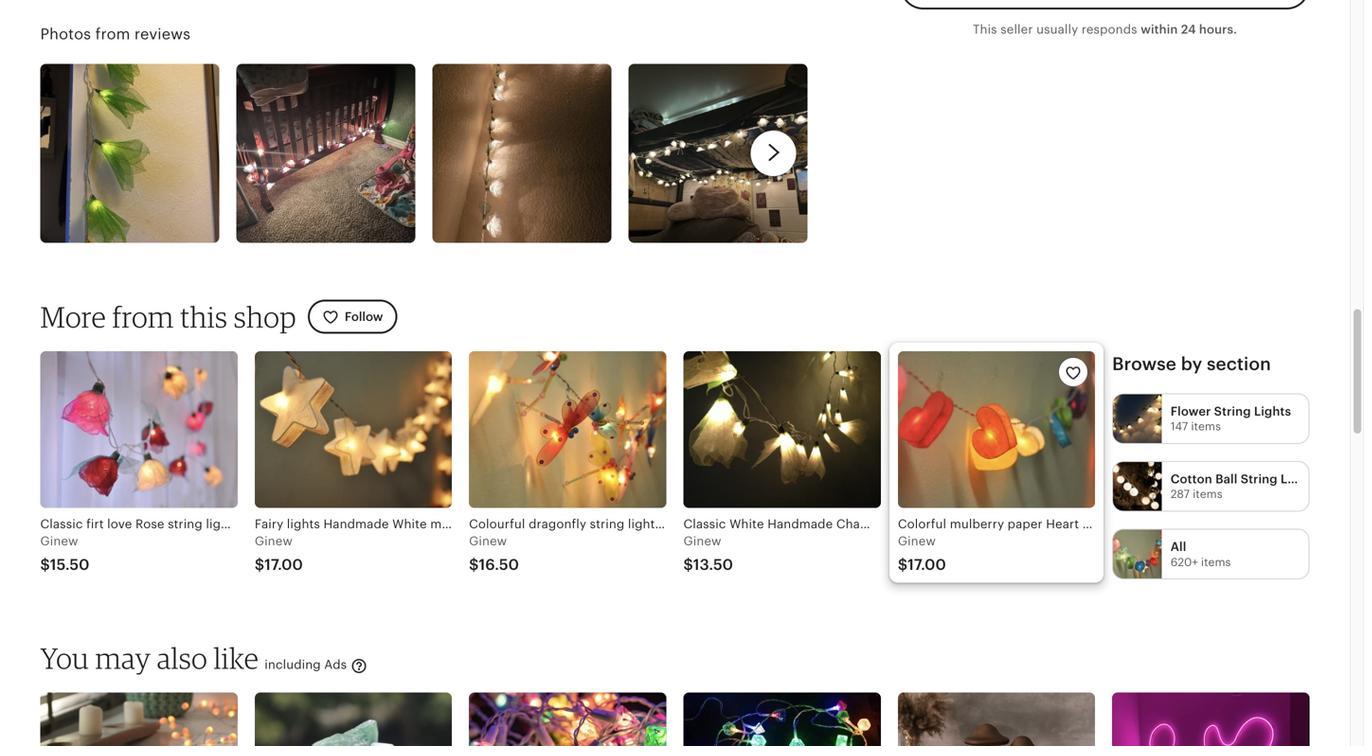 Task type: locate. For each thing, give the bounding box(es) containing it.
1 17.00 from the left
[[264, 557, 303, 574]]

photos from reviews
[[40, 26, 191, 43]]

0 horizontal spatial ginew $ 17.00
[[255, 534, 303, 574]]

$ inside 'ginew $ 15.50'
[[40, 557, 50, 574]]

ginew inside ginew $ 16.50
[[469, 534, 507, 548]]

hours.
[[1199, 22, 1237, 37]]

ginew inside 'ginew $ 15.50'
[[40, 534, 78, 548]]

may
[[95, 641, 151, 676]]

flower
[[1171, 404, 1211, 419]]

0 horizontal spatial 17.00
[[264, 557, 303, 574]]

5 $ from the left
[[898, 557, 908, 574]]

ginew $ 16.50
[[469, 534, 519, 574]]

0 vertical spatial from
[[95, 26, 130, 43]]

string
[[1214, 404, 1251, 419], [1241, 472, 1278, 486]]

4 ginew from the left
[[683, 534, 721, 548]]

1 vertical spatial from
[[112, 300, 174, 335]]

from left this
[[112, 300, 174, 335]]

from right photos
[[95, 26, 130, 43]]

items down flower
[[1191, 420, 1221, 433]]

$
[[40, 557, 50, 574], [255, 557, 264, 574], [469, 557, 479, 574], [683, 557, 693, 574], [898, 557, 908, 574]]

1 horizontal spatial 17.00
[[908, 557, 946, 574]]

ginew inside "ginew $ 13.50"
[[683, 534, 721, 548]]

0 vertical spatial items
[[1191, 420, 1221, 433]]

handmade led dice light strands | fairy lights, dnd led string light, d20 dice light for christmas tree doldols image
[[683, 693, 881, 746]]

items down cotton
[[1193, 488, 1223, 501]]

17.00 for fairy lights handmade white mulberry paper stars lanterns garland for wedding party decoration, fairy lights image
[[264, 557, 303, 574]]

ginew for classic firt love rose string lights for patio,wedding,party and decoration, fairy lights image
[[40, 534, 78, 548]]

follow button
[[308, 300, 397, 334]]

2 ginew $ 17.00 from the left
[[898, 534, 946, 574]]

3 $ from the left
[[469, 557, 479, 574]]

620+
[[1171, 556, 1198, 569]]

string right ball
[[1241, 472, 1278, 486]]

see more listings in the cotton ball string light section image
[[1113, 462, 1162, 511]]

2 17.00 from the left
[[908, 557, 946, 574]]

147
[[1171, 420, 1188, 433]]

1 vertical spatial string
[[1241, 472, 1278, 486]]

items inside the flower string lights 147 items
[[1191, 420, 1221, 433]]

ball
[[1215, 472, 1238, 486]]

4 $ from the left
[[683, 557, 693, 574]]

1 ginew from the left
[[40, 534, 78, 548]]

287
[[1171, 488, 1190, 501]]

1 $ from the left
[[40, 557, 50, 574]]

$ inside "ginew $ 13.50"
[[683, 557, 693, 574]]

ginew
[[40, 534, 78, 548], [255, 534, 293, 548], [469, 534, 507, 548], [683, 534, 721, 548], [898, 534, 936, 548]]

items right 620+
[[1201, 556, 1231, 569]]

from for reviews
[[95, 26, 130, 43]]

by
[[1181, 354, 1202, 374]]

1 ginew $ 17.00 from the left
[[255, 534, 303, 574]]

also
[[157, 641, 208, 676]]

string inside the flower string lights 147 items
[[1214, 404, 1251, 419]]

from for this
[[112, 300, 174, 335]]

more
[[40, 300, 106, 335]]

2 $ from the left
[[255, 557, 264, 574]]

like
[[214, 641, 259, 676]]

string inside cotton ball string light 287 items
[[1241, 472, 1278, 486]]

1 horizontal spatial ginew $ 17.00
[[898, 534, 946, 574]]

from
[[95, 26, 130, 43], [112, 300, 174, 335]]

$ for fairy lights handmade white mulberry paper stars lanterns garland for wedding party decoration, fairy lights image
[[255, 557, 264, 574]]

2 ginew from the left
[[255, 534, 293, 548]]

this seller usually responds within 24 hours.
[[973, 22, 1237, 37]]

ginew for fairy lights handmade white mulberry paper stars lanterns garland for wedding party decoration, fairy lights image
[[255, 534, 293, 548]]

2 vertical spatial items
[[1201, 556, 1231, 569]]

cotton ball string light 287 items
[[1171, 472, 1311, 501]]

5 ginew from the left
[[898, 534, 936, 548]]

fairy lights handmade white mulberry paper stars lanterns garland for wedding party decoration, fairy lights image
[[255, 351, 452, 508]]

0 vertical spatial string
[[1214, 404, 1251, 419]]

seller
[[1001, 22, 1033, 37]]

$ inside ginew $ 16.50
[[469, 557, 479, 574]]

teardrop fairy lights - 60 leds on an 8ft string. peach, mint or opaque colors image
[[40, 693, 238, 746]]

items
[[1191, 420, 1221, 433], [1193, 488, 1223, 501], [1201, 556, 1231, 569]]

ginew $ 17.00 for fairy lights handmade white mulberry paper stars lanterns garland for wedding party decoration, fairy lights image
[[255, 534, 303, 574]]

ginew $ 17.00
[[255, 534, 303, 574], [898, 534, 946, 574]]

3 ginew from the left
[[469, 534, 507, 548]]

1 vertical spatial items
[[1193, 488, 1223, 501]]

17.00
[[264, 557, 303, 574], [908, 557, 946, 574]]

flower string lights 147 items
[[1171, 404, 1291, 433]]

more from this shop
[[40, 300, 296, 335]]

string left lights at the bottom right
[[1214, 404, 1251, 419]]

within
[[1141, 22, 1178, 37]]



Task type: vqa. For each thing, say whether or not it's contained in the screenshot.
love
no



Task type: describe. For each thing, give the bounding box(es) containing it.
items inside cotton ball string light 287 items
[[1193, 488, 1223, 501]]

you may also like including ads
[[40, 641, 350, 676]]

colorful mulberry paper heart  lanterns for wedding party & decoration fairy lights fairy lights image
[[898, 351, 1095, 508]]

ginew $ 13.50
[[683, 534, 733, 574]]

usually
[[1036, 22, 1078, 37]]

$ for colourful dragonfly string lights for party and decoration fairylights 'image'
[[469, 557, 479, 574]]

classic firt love rose string lights for patio,wedding,party and decoration, fairy lights image
[[40, 351, 238, 508]]

classic white  handmade champaka flowers string lights garland for party & decoration, fairy lights image
[[683, 351, 881, 508]]

including
[[265, 658, 321, 672]]

$ for classic white  handmade champaka flowers string lights garland for party & decoration, fairy lights image
[[683, 557, 693, 574]]

all
[[1171, 540, 1186, 554]]

browse
[[1112, 354, 1177, 374]]

24
[[1181, 22, 1196, 37]]

13.50
[[693, 557, 733, 574]]

section
[[1207, 354, 1271, 374]]

you
[[40, 641, 89, 676]]

this
[[973, 22, 997, 37]]

$ for colorful mulberry paper heart  lanterns for wedding party & decoration fairy lights fairy lights image
[[898, 557, 908, 574]]

colourful dragonfly string lights for party and decoration fairylights image
[[469, 351, 666, 508]]

ginew for colourful dragonfly string lights for party and decoration fairylights 'image'
[[469, 534, 507, 548]]

ginew $ 15.50
[[40, 534, 90, 574]]

17.00 for colorful mulberry paper heart  lanterns for wedding party & decoration fairy lights fairy lights image
[[908, 557, 946, 574]]

responds
[[1082, 22, 1137, 37]]

follow
[[345, 310, 383, 324]]

ginew $ 17.00 for colorful mulberry paper heart  lanterns for wedding party & decoration fairy lights fairy lights image
[[898, 534, 946, 574]]

see more listings in the flower string lights section image
[[1113, 395, 1162, 443]]

lights
[[1254, 404, 1291, 419]]

ads
[[324, 658, 347, 672]]

15.50
[[50, 557, 90, 574]]

browse by section
[[1112, 354, 1271, 374]]

ginew for classic white  handmade champaka flowers string lights garland for party & decoration, fairy lights image
[[683, 534, 721, 548]]

see more listings in the all section image
[[1113, 530, 1162, 579]]

shop
[[234, 300, 296, 335]]

ginew for colorful mulberry paper heart  lanterns for wedding party & decoration fairy lights fairy lights image
[[898, 534, 936, 548]]

16.50
[[479, 557, 519, 574]]

$ for classic firt love rose string lights for patio,wedding,party and decoration, fairy lights image
[[40, 557, 50, 574]]

photos
[[40, 26, 91, 43]]

items inside all 620+ items
[[1201, 556, 1231, 569]]

all 620+ items
[[1171, 540, 1231, 569]]

reviews
[[134, 26, 191, 43]]

cotton
[[1171, 472, 1212, 486]]

light
[[1281, 472, 1311, 486]]

this
[[180, 300, 228, 335]]



